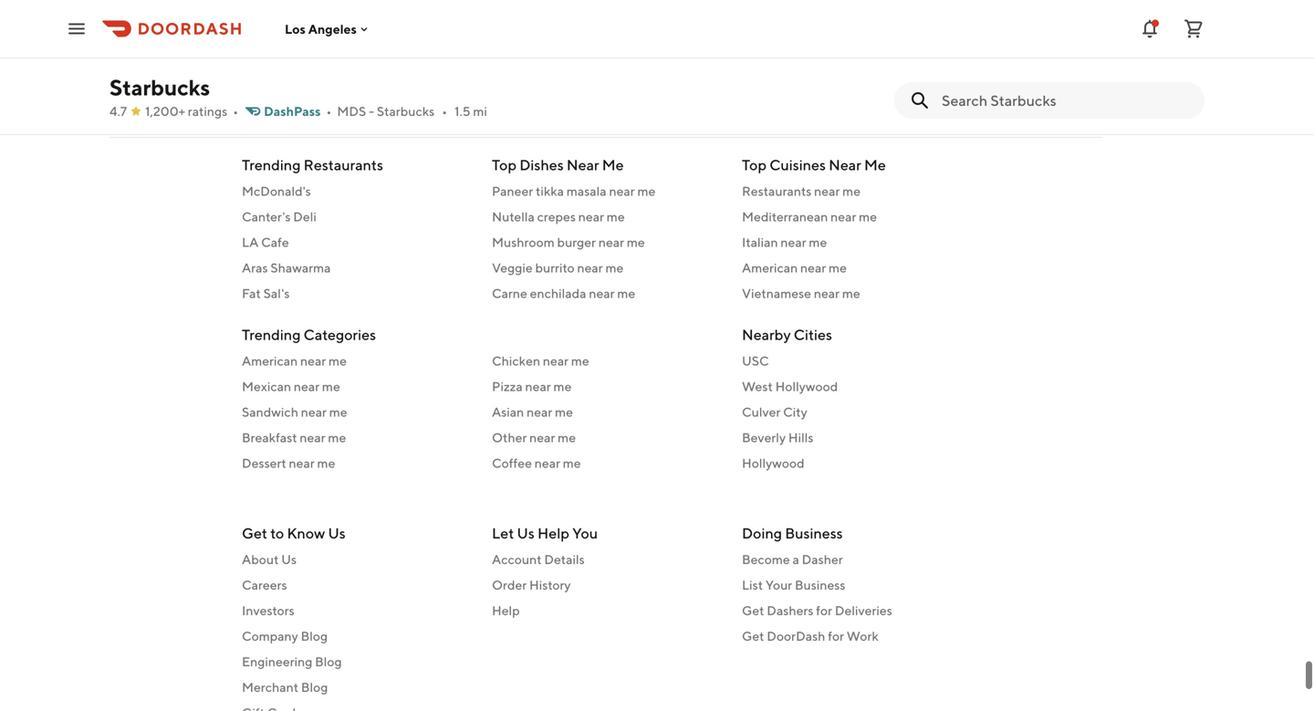 Task type: vqa. For each thing, say whether or not it's contained in the screenshot.
Sparo's on the bottom
no



Task type: locate. For each thing, give the bounding box(es) containing it.
change.
[[645, 0, 686, 1]]

1 vertical spatial in
[[706, 3, 715, 16]]

near down sandwich near me
[[300, 430, 326, 445]]

american near me up vietnamese near me
[[742, 260, 847, 275]]

business down the dasher
[[795, 577, 846, 592]]

mcdonald's
[[242, 183, 311, 199]]

merchant
[[242, 680, 299, 695]]

1 top from the left
[[492, 156, 517, 173]]

enchilada
[[530, 286, 586, 301]]

0 vertical spatial help
[[538, 524, 570, 542]]

burger
[[557, 235, 596, 250]]

top left cuisines
[[742, 156, 767, 173]]

american near me up mexican near me
[[242, 353, 347, 368]]

near up coffee near me
[[530, 430, 555, 445]]

the right visit on the top left of page
[[465, 17, 482, 30]]

trending for trending restaurants
[[242, 156, 301, 173]]

la
[[242, 235, 259, 250]]

engineering
[[242, 654, 312, 669]]

restaurants near me link
[[742, 182, 970, 200]]

fat sal's
[[242, 286, 290, 301]]

1 me from the left
[[602, 156, 624, 173]]

categories
[[304, 326, 376, 343]]

to down than
[[1041, 3, 1052, 16]]

near for the bottommost "american near me" 'link'
[[300, 353, 326, 368]]

0 vertical spatial may
[[974, 0, 996, 1]]

0 horizontal spatial me
[[602, 156, 624, 173]]

top up paneer
[[492, 156, 517, 173]]

2 vertical spatial get
[[742, 628, 764, 643]]

0 horizontal spatial american near me link
[[242, 352, 470, 370]]

2 near from the left
[[829, 156, 861, 173]]

2 horizontal spatial us
[[517, 524, 535, 542]]

doing
[[742, 524, 782, 542]]

blog for company blog
[[301, 628, 328, 643]]

business up the dasher
[[785, 524, 843, 542]]

get for get doordash for work
[[742, 628, 764, 643]]

2 trending from the top
[[242, 326, 301, 343]]

0 horizontal spatial used
[[919, 3, 944, 16]]

american near me for rightmost "american near me" 'link'
[[742, 260, 847, 275]]

get for get dashers for deliveries
[[742, 603, 764, 618]]

blog down engineering blog
[[301, 680, 328, 695]]

veggie burrito near me link
[[492, 259, 720, 277]]

in down prices
[[706, 3, 715, 16]]

0 horizontal spatial to
[[270, 524, 284, 542]]

sandwich near me
[[242, 404, 347, 419]]

nearby cities
[[742, 326, 832, 343]]

doordash down the dashers
[[767, 628, 825, 643]]

0 horizontal spatial help
[[492, 603, 520, 618]]

1,200+ ratings •
[[145, 104, 238, 119]]

1 horizontal spatial me
[[864, 156, 886, 173]]

used up of
[[919, 3, 944, 16]]

blog down 'company blog' link
[[315, 654, 342, 669]]

fat
[[242, 286, 261, 301]]

restaurants up mcdonald's link
[[304, 156, 383, 173]]

hollywood down beverly hills
[[742, 455, 805, 471]]

to up about us
[[270, 524, 284, 542]]

1 horizontal spatial help
[[538, 524, 570, 542]]

culver city link
[[742, 403, 970, 421]]

blog up engineering blog
[[301, 628, 328, 643]]

to up products
[[632, 0, 643, 1]]

• left 1.5
[[442, 104, 447, 119]]

doordash inside get doordash for work link
[[767, 628, 825, 643]]

1 horizontal spatial restaurants
[[742, 183, 812, 199]]

masala
[[567, 183, 607, 199]]

aras
[[242, 260, 268, 275]]

0 vertical spatial to
[[632, 0, 643, 1]]

near down breakfast near me on the left
[[289, 455, 315, 471]]

1 horizontal spatial to
[[632, 0, 643, 1]]

place
[[978, 17, 1007, 30]]

asian near me
[[492, 404, 573, 419]]

the inside menu limited. restricted delivery area. fees subject to change. prices for starbucks items purchased through doordash may be higher than posted in stores or as marked. we cannot guarantee that any unpacked products served in our stores are allergen-free because we used shared equipment to store, prepare, and serve them. please visit the starbucks website for
[[465, 17, 482, 30]]

0 vertical spatial blog
[[301, 628, 328, 643]]

0 horizontal spatial pike
[[783, 17, 806, 30]]

italian near me
[[742, 235, 827, 250]]

beverly hills
[[742, 430, 814, 445]]

sandwich near me link
[[242, 403, 470, 421]]

near for pizza near me link
[[525, 379, 551, 394]]

0 horizontal spatial in
[[706, 3, 715, 16]]

company
[[242, 628, 298, 643]]

us down get to know us
[[281, 552, 297, 567]]

1 horizontal spatial stores
[[1123, 0, 1154, 1]]

carne enchilada near me link
[[492, 284, 720, 303]]

italian
[[742, 235, 778, 250]]

1 horizontal spatial pike
[[954, 17, 976, 30]]

near down veggie burrito near me link
[[589, 286, 615, 301]]

0 vertical spatial get
[[242, 524, 267, 542]]

account details
[[492, 552, 585, 567]]

help up details
[[538, 524, 570, 542]]

trending down sal's
[[242, 326, 301, 343]]

near down "top cuisines near me"
[[814, 183, 840, 199]]

• right the ratings
[[233, 104, 238, 119]]

1 trending from the top
[[242, 156, 301, 173]]

paneer tikka masala near me
[[492, 183, 656, 199]]

0 horizontal spatial american
[[242, 353, 298, 368]]

near up the pizza near me
[[543, 353, 569, 368]]

usc link
[[742, 352, 970, 370]]

nearby
[[742, 326, 791, 343]]

we
[[412, 3, 430, 16]]

near for sandwich near me link
[[301, 404, 327, 419]]

of
[[921, 17, 932, 30]]

a up list your business
[[793, 552, 799, 567]]

1 pike from the left
[[783, 17, 806, 30]]

may left 'be'
[[974, 0, 996, 1]]

become a dasher
[[742, 552, 843, 567]]

served
[[669, 3, 703, 16]]

us for about us
[[281, 552, 297, 567]]

0 vertical spatial american
[[742, 260, 798, 275]]

1 horizontal spatial a
[[858, 17, 864, 30]]

2 the from the left
[[934, 17, 951, 30]]

1 vertical spatial doordash
[[767, 628, 825, 643]]

deli
[[293, 209, 317, 224]]

2 vertical spatial blog
[[301, 680, 328, 695]]

list
[[742, 577, 763, 592]]

starbucks up 1,200+
[[110, 74, 210, 100]]

1 horizontal spatial the
[[934, 17, 951, 30]]

used down prepare,
[[1076, 17, 1101, 30]]

account
[[492, 552, 542, 567]]

mediterranean near me
[[742, 209, 877, 224]]

notification bell image
[[1139, 18, 1161, 40]]

may left vary
[[729, 32, 750, 45]]

hollywood up city
[[775, 379, 838, 394]]

chicken near me
[[492, 353, 589, 368]]

0 vertical spatial in
[[1112, 0, 1121, 1]]

american near me link up mexican near me 'link'
[[242, 352, 470, 370]]

west
[[742, 379, 773, 394]]

doordash up shared
[[921, 0, 972, 1]]

hills
[[788, 430, 814, 445]]

1 horizontal spatial in
[[1112, 0, 1121, 1]]

0 horizontal spatial top
[[492, 156, 517, 173]]

0 vertical spatial restaurants
[[304, 156, 383, 173]]

become
[[742, 552, 790, 567]]

stores up and
[[1123, 0, 1154, 1]]

the right of
[[934, 17, 951, 30]]

near up vietnamese near me
[[801, 260, 826, 275]]

near up cities
[[814, 286, 840, 301]]

near down restaurants near me link
[[831, 209, 856, 224]]

2 horizontal spatial •
[[442, 104, 447, 119]]

free
[[835, 3, 855, 16]]

coffee near me link
[[492, 454, 720, 472]]

dessert near me link
[[242, 454, 470, 472]]

top for top cuisines near me
[[742, 156, 767, 173]]

0 horizontal spatial the
[[465, 17, 482, 30]]

0 horizontal spatial may
[[729, 32, 750, 45]]

restaurants up the mediterranean
[[742, 183, 812, 199]]

0 horizontal spatial •
[[233, 104, 238, 119]]

0 horizontal spatial american near me
[[242, 353, 347, 368]]

stores left are
[[737, 3, 768, 16]]

0 vertical spatial trending
[[242, 156, 301, 173]]

near down trending categories at the top
[[300, 353, 326, 368]]

2 top from the left
[[742, 156, 767, 173]]

1 vertical spatial american near me
[[242, 353, 347, 368]]

help down order
[[492, 603, 520, 618]]

2 vertical spatial to
[[270, 524, 284, 542]]

2 me from the left
[[864, 156, 886, 173]]

visit
[[442, 17, 463, 30]]

for up get doordash for work
[[816, 603, 832, 618]]

1 vertical spatial a
[[793, 552, 799, 567]]

near up breakfast near me on the left
[[301, 404, 327, 419]]

0 horizontal spatial near
[[567, 156, 599, 173]]

1 vertical spatial help
[[492, 603, 520, 618]]

american up mexican
[[242, 353, 298, 368]]

a right is
[[858, 17, 864, 30]]

• left mds
[[326, 104, 332, 119]]

1 near from the left
[[567, 156, 599, 173]]

american near me link up vietnamese near me link
[[742, 259, 970, 277]]

near
[[609, 183, 635, 199], [814, 183, 840, 199], [578, 209, 604, 224], [831, 209, 856, 224], [599, 235, 624, 250], [781, 235, 807, 250], [577, 260, 603, 275], [801, 260, 826, 275], [589, 286, 615, 301], [814, 286, 840, 301], [300, 353, 326, 368], [543, 353, 569, 368], [294, 379, 320, 394], [525, 379, 551, 394], [301, 404, 327, 419], [527, 404, 552, 419], [300, 430, 326, 445], [530, 430, 555, 445], [289, 455, 315, 471], [535, 455, 560, 471]]

1 vertical spatial get
[[742, 603, 764, 618]]

me for top dishes near me
[[602, 156, 624, 173]]

1 vertical spatial trending
[[242, 326, 301, 343]]

carne enchilada near me
[[492, 286, 635, 301]]

0 items, open order cart image
[[1183, 18, 1205, 40]]

blog
[[301, 628, 328, 643], [315, 654, 342, 669], [301, 680, 328, 695]]

1 horizontal spatial near
[[829, 156, 861, 173]]

may inside menu limited. restricted delivery area. fees subject to change. prices for starbucks items purchased through doordash may be higher than posted in stores or as marked. we cannot guarantee that any unpacked products served in our stores are allergen-free because we used shared equipment to store, prepare, and serve them. please visit the starbucks website for
[[974, 0, 996, 1]]

trending up mcdonald's
[[242, 156, 301, 173]]

them.
[[374, 17, 403, 30]]

near up restaurants near me link
[[829, 156, 861, 173]]

0 vertical spatial stores
[[1123, 0, 1154, 1]]

me up paneer tikka masala near me link
[[602, 156, 624, 173]]

0 vertical spatial a
[[858, 17, 864, 30]]

1 the from the left
[[465, 17, 482, 30]]

american up the vietnamese
[[742, 260, 798, 275]]

0 vertical spatial american near me
[[742, 260, 847, 275]]

sweets
[[167, 44, 209, 59]]

near for italian near me link
[[781, 235, 807, 250]]

0 vertical spatial american near me link
[[742, 259, 970, 277]]

1 horizontal spatial may
[[974, 0, 996, 1]]

near up sandwich near me
[[294, 379, 320, 394]]

0 vertical spatial doordash
[[921, 0, 972, 1]]

1 horizontal spatial doordash
[[921, 0, 972, 1]]

near up other near me
[[527, 404, 552, 419]]

let
[[492, 524, 514, 542]]

careers link
[[242, 576, 470, 594]]

0 horizontal spatial us
[[281, 552, 297, 567]]

pike right '.'
[[783, 17, 806, 30]]

shared
[[946, 3, 981, 16]]

doordash
[[921, 0, 972, 1], [767, 628, 825, 643]]

doordash inside menu limited. restricted delivery area. fees subject to change. prices for starbucks items purchased through doordash may be higher than posted in stores or as marked. we cannot guarantee that any unpacked products served in our stores are allergen-free because we used shared equipment to store, prepare, and serve them. please visit the starbucks website for
[[921, 0, 972, 1]]

are
[[770, 3, 786, 16]]

1 vertical spatial to
[[1041, 3, 1052, 16]]

us right the let on the left bottom of page
[[517, 524, 535, 542]]

trending categories
[[242, 326, 376, 343]]

vietnamese near me
[[742, 286, 860, 301]]

1 vertical spatial may
[[729, 32, 750, 45]]

1 horizontal spatial used
[[1076, 17, 1101, 30]]

us right know
[[328, 524, 346, 542]]

shawarma
[[270, 260, 331, 275]]

near down the mediterranean
[[781, 235, 807, 250]]

near down burger
[[577, 260, 603, 275]]

1 vertical spatial blog
[[315, 654, 342, 669]]

top
[[492, 156, 517, 173], [742, 156, 767, 173]]

3 • from the left
[[442, 104, 447, 119]]

0 horizontal spatial a
[[793, 552, 799, 567]]

1 horizontal spatial •
[[326, 104, 332, 119]]

image
[[696, 32, 727, 45]]

pike
[[783, 17, 806, 30], [954, 17, 976, 30]]

burrito
[[535, 260, 575, 275]]

los angeles
[[285, 21, 357, 36]]

1 horizontal spatial top
[[742, 156, 767, 173]]

2 horizontal spatial to
[[1041, 3, 1052, 16]]

1 vertical spatial stores
[[737, 3, 768, 16]]

0 vertical spatial used
[[919, 3, 944, 16]]

any
[[548, 3, 566, 16]]

starbucks
[[738, 0, 789, 1], [485, 17, 536, 30], [110, 74, 210, 100], [377, 104, 435, 119]]

pike down shared
[[954, 17, 976, 30]]

lunch button
[[110, 3, 321, 36]]

store,
[[1054, 3, 1083, 16]]

is
[[848, 17, 856, 30]]

may inside . pike place® is a trademark of the pike place market pda, used under license. product image may vary from delivered product.
[[729, 32, 750, 45]]

0 horizontal spatial doordash
[[767, 628, 825, 643]]

me up restaurants near me link
[[864, 156, 886, 173]]

stores
[[1123, 0, 1154, 1], [737, 3, 768, 16]]

hollywood
[[775, 379, 838, 394], [742, 455, 805, 471]]

city
[[783, 404, 808, 419]]

cuisines
[[770, 156, 826, 173]]

1 horizontal spatial american near me
[[742, 260, 847, 275]]

dasher
[[802, 552, 843, 567]]

near down chicken near me
[[525, 379, 551, 394]]

near down other near me
[[535, 455, 560, 471]]

other near me link
[[492, 429, 720, 447]]

1 vertical spatial restaurants
[[742, 183, 812, 199]]

deliveries
[[835, 603, 892, 618]]

1 vertical spatial american
[[242, 353, 298, 368]]

may
[[974, 0, 996, 1], [729, 32, 750, 45]]

vietnamese
[[742, 286, 811, 301]]

order history link
[[492, 576, 720, 594]]

mexican
[[242, 379, 291, 394]]

top cuisines near me
[[742, 156, 886, 173]]

a inside become a dasher link
[[793, 552, 799, 567]]

cafe
[[261, 235, 289, 250]]

to
[[632, 0, 643, 1], [1041, 3, 1052, 16], [270, 524, 284, 542]]

in up prepare,
[[1112, 0, 1121, 1]]

1 vertical spatial used
[[1076, 17, 1101, 30]]

know
[[287, 524, 325, 542]]

get doordash for work link
[[742, 627, 970, 645]]

near up masala
[[567, 156, 599, 173]]



Task type: describe. For each thing, give the bounding box(es) containing it.
items
[[792, 0, 820, 1]]

trademark
[[866, 17, 919, 30]]

los
[[285, 21, 306, 36]]

near for vietnamese near me link
[[814, 286, 840, 301]]

asian
[[492, 404, 524, 419]]

place®
[[808, 17, 846, 30]]

careers
[[242, 577, 287, 592]]

0 horizontal spatial restaurants
[[304, 156, 383, 173]]

near for restaurants near me link
[[814, 183, 840, 199]]

near for the asian near me link
[[527, 404, 552, 419]]

get dashers for deliveries link
[[742, 601, 970, 620]]

top dishes near me
[[492, 156, 624, 173]]

Item Search search field
[[942, 90, 1190, 110]]

near down masala
[[578, 209, 604, 224]]

starbucks up are
[[738, 0, 789, 1]]

near for other near me link at the bottom
[[530, 430, 555, 445]]

pizza near me link
[[492, 377, 720, 396]]

used inside menu limited. restricted delivery area. fees subject to change. prices for starbucks items purchased through doordash may be higher than posted in stores or as marked. we cannot guarantee that any unpacked products served in our stores are allergen-free because we used shared equipment to store, prepare, and serve them. please visit the starbucks website for
[[919, 3, 944, 16]]

near for mediterranean near me link
[[831, 209, 856, 224]]

used inside . pike place® is a trademark of the pike place market pda, used under license. product image may vary from delivered product.
[[1076, 17, 1101, 30]]

asian near me link
[[492, 403, 720, 421]]

help inside help link
[[492, 603, 520, 618]]

order history
[[492, 577, 571, 592]]

coffee near me
[[492, 455, 581, 471]]

than
[[1048, 0, 1072, 1]]

prices
[[688, 0, 719, 1]]

dashpass •
[[264, 104, 332, 119]]

menu
[[368, 0, 397, 1]]

history
[[529, 577, 571, 592]]

allergen-
[[788, 3, 835, 16]]

order
[[492, 577, 527, 592]]

blog for merchant blog
[[301, 680, 328, 695]]

get doordash for work
[[742, 628, 879, 643]]

0 vertical spatial business
[[785, 524, 843, 542]]

mexican near me link
[[242, 377, 470, 396]]

pda,
[[1048, 17, 1074, 30]]

0 vertical spatial hollywood
[[775, 379, 838, 394]]

account details link
[[492, 550, 720, 569]]

delivery
[[496, 0, 537, 1]]

canter's
[[242, 209, 291, 224]]

fees
[[566, 0, 590, 1]]

subject
[[592, 0, 630, 1]]

mds
[[337, 104, 366, 119]]

the inside . pike place® is a trademark of the pike place market pda, used under license. product image may vary from delivered product.
[[934, 17, 951, 30]]

website
[[538, 17, 578, 30]]

mediterranean
[[742, 209, 828, 224]]

beverly
[[742, 430, 786, 445]]

me for top cuisines near me
[[864, 156, 886, 173]]

prepare,
[[1085, 3, 1128, 16]]

vietnamese near me link
[[742, 284, 970, 303]]

top for top dishes near me
[[492, 156, 517, 173]]

near for breakfast near me link
[[300, 430, 326, 445]]

.
[[778, 17, 781, 30]]

starbucks down guarantee at the left of page
[[485, 17, 536, 30]]

oatmeal
[[124, 77, 173, 92]]

starbucks right -
[[377, 104, 435, 119]]

restaurants near me
[[742, 183, 861, 199]]

for left work
[[828, 628, 844, 643]]

open menu image
[[66, 18, 88, 40]]

breakfast near me link
[[242, 429, 470, 447]]

restaurants inside restaurants near me link
[[742, 183, 812, 199]]

1.5
[[455, 104, 471, 119]]

pizza
[[492, 379, 523, 394]]

other near me
[[492, 430, 576, 445]]

near for chicken near me 'link'
[[543, 353, 569, 368]]

. pike place® is a trademark of the pike place market pda, used under license. product image may vary from delivered product.
[[652, 17, 1174, 45]]

carne
[[492, 286, 527, 301]]

angeles
[[308, 21, 357, 36]]

near for coffee near me link on the bottom of the page
[[535, 455, 560, 471]]

other
[[492, 430, 527, 445]]

usc
[[742, 353, 769, 368]]

us for let us help you
[[517, 524, 535, 542]]

2 • from the left
[[326, 104, 332, 119]]

area.
[[539, 0, 564, 1]]

cannot
[[432, 3, 468, 16]]

for down unpacked
[[580, 17, 594, 30]]

sal's
[[263, 286, 290, 301]]

please
[[406, 17, 439, 30]]

products
[[621, 3, 667, 16]]

veggie burrito near me
[[492, 260, 624, 275]]

guarantee
[[470, 3, 522, 16]]

as
[[1169, 0, 1180, 1]]

1,200+
[[145, 104, 185, 119]]

near up nutella crepes near me link
[[609, 183, 635, 199]]

oatmeal yogurt
[[124, 77, 214, 92]]

for up our
[[722, 0, 736, 1]]

market
[[1009, 17, 1046, 30]]

merchant blog
[[242, 680, 328, 695]]

engineering blog link
[[242, 653, 470, 671]]

1 vertical spatial hollywood
[[742, 455, 805, 471]]

1 • from the left
[[233, 104, 238, 119]]

near for dishes
[[567, 156, 599, 173]]

chicken
[[492, 353, 540, 368]]

near for mexican near me 'link'
[[294, 379, 320, 394]]

los angeles button
[[285, 21, 371, 36]]

get for get to know us
[[242, 524, 267, 542]]

through
[[878, 0, 919, 1]]

because
[[858, 3, 900, 16]]

yogurt
[[176, 77, 214, 92]]

american near me for the bottommost "american near me" 'link'
[[242, 353, 347, 368]]

dessert
[[242, 455, 286, 471]]

breakfast
[[242, 430, 297, 445]]

about
[[242, 552, 279, 567]]

2 pike from the left
[[954, 17, 976, 30]]

1 vertical spatial american near me link
[[242, 352, 470, 370]]

0 horizontal spatial stores
[[737, 3, 768, 16]]

near for rightmost "american near me" 'link'
[[801, 260, 826, 275]]

mexican near me
[[242, 379, 340, 394]]

help link
[[492, 601, 720, 620]]

nutella
[[492, 209, 535, 224]]

paneer
[[492, 183, 533, 199]]

1 horizontal spatial american
[[742, 260, 798, 275]]

1 vertical spatial business
[[795, 577, 846, 592]]

fat sal's link
[[242, 284, 470, 303]]

mushroom burger near me
[[492, 235, 645, 250]]

a inside . pike place® is a trademark of the pike place market pda, used under license. product image may vary from delivered product.
[[858, 17, 864, 30]]

merchant blog link
[[242, 678, 470, 696]]

1 horizontal spatial american near me link
[[742, 259, 970, 277]]

mds - starbucks • 1.5 mi
[[337, 104, 487, 119]]

blog for engineering blog
[[315, 654, 342, 669]]

near for dessert near me link
[[289, 455, 315, 471]]

dessert near me
[[242, 455, 335, 471]]

culver
[[742, 404, 781, 419]]

crepes
[[537, 209, 576, 224]]

1 horizontal spatial us
[[328, 524, 346, 542]]

ratings
[[188, 104, 227, 119]]

snacks sweets
[[124, 44, 209, 59]]

near down nutella crepes near me link
[[599, 235, 624, 250]]

near for cuisines
[[829, 156, 861, 173]]

la cafe link
[[242, 233, 470, 251]]

mushroom burger near me link
[[492, 233, 720, 251]]

trending for trending categories
[[242, 326, 301, 343]]

marked.
[[369, 3, 410, 16]]



